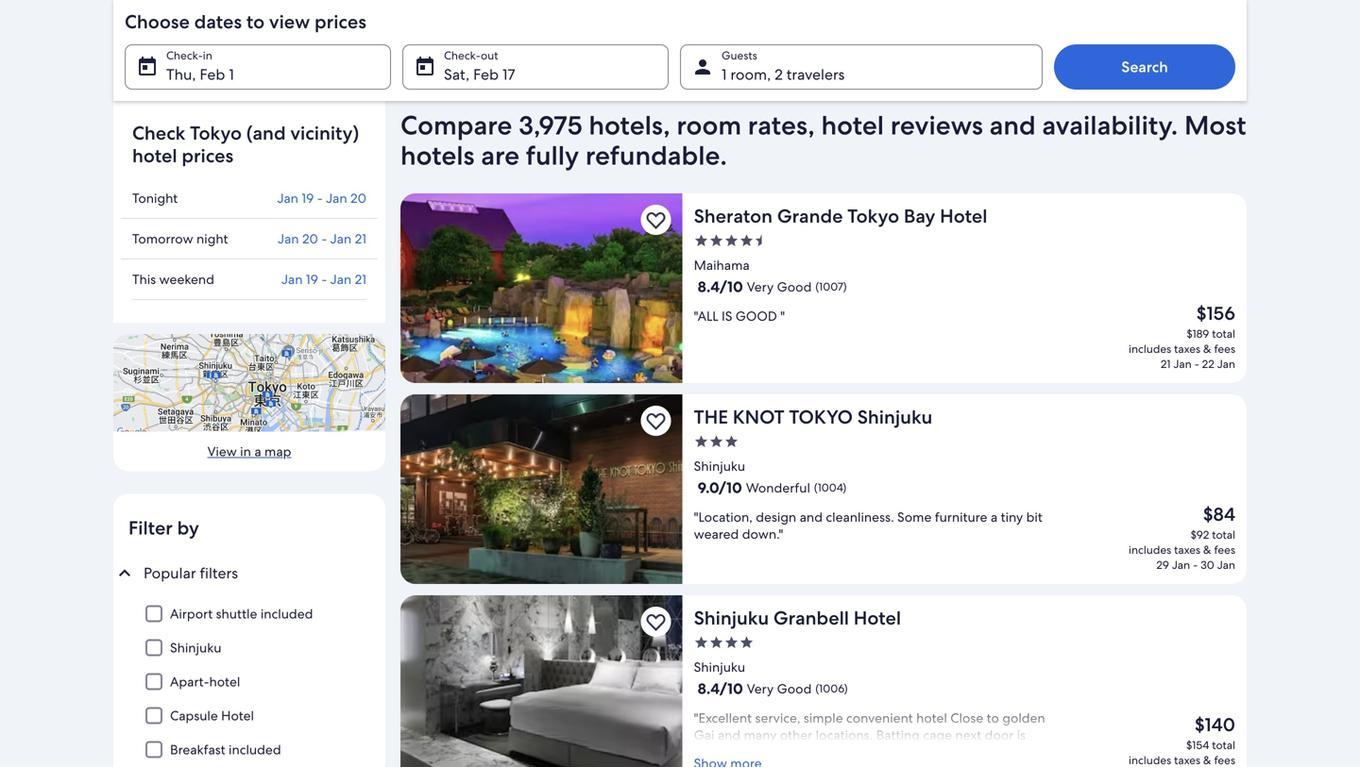 Task type: describe. For each thing, give the bounding box(es) containing it.
shinjuku for wonderful
[[694, 458, 745, 475]]

$140 $154 total
[[1186, 713, 1236, 753]]

sat,
[[444, 65, 470, 85]]

19 for jan 19 - jan 21
[[306, 271, 318, 288]]

total for $84
[[1212, 528, 1236, 543]]

shuttle
[[216, 606, 257, 623]]

room,
[[731, 65, 771, 85]]

cage
[[923, 727, 952, 744]]

0 vertical spatial 20
[[350, 190, 366, 207]]

price for mod image for member price 20% off
[[1289, 24, 1315, 38]]

vicinity)
[[290, 121, 359, 145]]

1 inside 'button'
[[722, 65, 727, 85]]

maihama
[[694, 257, 750, 274]]

includes for $156
[[1129, 342, 1171, 357]]

map of hotels in tokyo image
[[113, 334, 385, 432]]

3,975
[[519, 108, 582, 143]]

popular filters
[[144, 564, 238, 584]]

prices inside check tokyo (and vicinity) hotel prices
[[182, 144, 234, 168]]

shinjuku down the airport
[[170, 640, 221, 657]]

other
[[780, 727, 813, 744]]

convenient
[[846, 710, 913, 727]]

13%
[[501, 24, 521, 38]]

thu, feb 1
[[166, 65, 234, 85]]

cleanliness.
[[826, 509, 894, 526]]

the knot tokyo shinjuku
[[694, 405, 933, 430]]

reviews
[[891, 108, 983, 143]]

"excellent
[[694, 710, 752, 727]]

(1007)
[[816, 280, 847, 294]]

thu,
[[166, 65, 196, 85]]

hotel inside the "excellent service, simple convenient hotel close to golden gai and many other locations. batting cage next door is super fun too "
[[916, 710, 947, 727]]

very for sheraton
[[747, 279, 774, 296]]

tonight
[[132, 190, 178, 207]]

choose
[[125, 9, 190, 34]]

$140
[[1195, 713, 1236, 738]]

next
[[955, 727, 982, 744]]

jan 19 - jan 20 link
[[277, 190, 366, 207]]

search
[[1121, 57, 1168, 77]]

by
[[177, 516, 199, 541]]

filter
[[128, 516, 173, 541]]

night
[[197, 230, 228, 247]]

9.0/10
[[698, 478, 742, 498]]

price for mod image associated with member price 36% off
[[1017, 43, 1042, 57]]

breakfast
[[170, 742, 225, 759]]

taxes for $84
[[1174, 543, 1201, 558]]

jan down jan 20 - jan 21 link
[[330, 271, 352, 288]]

weekend
[[159, 271, 214, 288]]

batting
[[876, 727, 920, 744]]

0 vertical spatial hotel
[[940, 204, 987, 229]]

off for mod icon
[[255, 24, 270, 38]]

to inside the "excellent service, simple convenient hotel close to golden gai and many other locations. batting cage next door is super fun too "
[[987, 710, 999, 727]]

mod image for member price 36% off
[[948, 42, 965, 59]]

wonderful
[[746, 480, 810, 497]]

0 vertical spatial "
[[781, 308, 785, 325]]

- inside $84 $92 total includes taxes & fees 29 jan - 30 jan
[[1193, 558, 1198, 573]]

capsule hotel
[[170, 708, 254, 725]]

1 room, 2 travelers
[[722, 65, 845, 85]]

total inside $140 $154 total
[[1212, 739, 1236, 753]]

granbell
[[774, 606, 849, 631]]

$189
[[1187, 327, 1209, 341]]

availability.
[[1042, 108, 1178, 143]]

includes for $84
[[1129, 543, 1171, 558]]

0 vertical spatial prices
[[315, 9, 366, 34]]

21 inside $156 $189 total includes taxes & fees 21 jan - 22 jan
[[1161, 357, 1171, 372]]

$154
[[1186, 739, 1209, 753]]

36%
[[1045, 43, 1067, 57]]

8.4/10 for sheraton grande tokyo bay hotel
[[698, 277, 743, 297]]

21 for jan 19 - jan 21
[[355, 271, 366, 288]]

" inside the "excellent service, simple convenient hotel close to golden gai and many other locations. batting cage next door is super fun too "
[[778, 744, 783, 761]]

fees for $84
[[1214, 543, 1236, 558]]

jan 19 - jan 21
[[281, 271, 366, 288]]

"location,
[[694, 509, 753, 526]]

dates
[[194, 9, 242, 34]]

check tokyo (and vicinity) hotel prices
[[132, 121, 359, 168]]

shinjuku granbell hotel
[[694, 606, 901, 631]]

property amenity image
[[401, 194, 683, 384]]

taxes for $156
[[1174, 342, 1201, 357]]

maihama 8.4/10 very good (1007)
[[694, 257, 847, 297]]

room
[[677, 108, 742, 143]]

hotel inside compare 3,975 hotels, room rates, hotel reviews and availability. most hotels are fully refundable.
[[821, 108, 884, 143]]

in
[[240, 444, 251, 461]]

- inside $156 $189 total includes taxes & fees 21 jan - 22 jan
[[1195, 357, 1199, 372]]

apart-hotel
[[170, 674, 240, 691]]

(1006)
[[816, 682, 848, 697]]

golden
[[1003, 710, 1045, 727]]

jan down jan 20 - jan 21
[[281, 271, 303, 288]]

off for mod image associated with member price 36% off
[[1070, 43, 1085, 57]]

thu, feb 1 button
[[125, 44, 391, 90]]

gai
[[694, 727, 714, 744]]

0 horizontal spatial mod image
[[404, 23, 421, 40]]

shinjuku right tokyo
[[857, 405, 933, 430]]

hotels,
[[589, 108, 670, 143]]

good for granbell
[[777, 681, 812, 698]]

hotel up capsule hotel at the left bottom
[[209, 674, 240, 691]]

jan 19 - jan 21 link
[[281, 271, 366, 288]]

hotel inside check tokyo (and vicinity) hotel prices
[[132, 144, 177, 168]]

- for jan 19 - jan 20
[[317, 190, 323, 207]]

weared
[[694, 526, 739, 543]]

front of property - evening/night image
[[401, 395, 683, 585]]

furniture
[[935, 509, 987, 526]]

mod image
[[132, 23, 149, 40]]

tokyo
[[789, 405, 853, 430]]

1 vertical spatial hotel
[[854, 606, 901, 631]]

$84 $92 total includes taxes & fees 29 jan - 30 jan
[[1129, 503, 1236, 573]]

Save Shinjuku Granbell Hotel to a trip checkbox
[[641, 607, 671, 638]]

service,
[[755, 710, 801, 727]]

filters
[[200, 564, 238, 584]]

sat, feb 17 button
[[402, 44, 669, 90]]

"all
[[694, 308, 718, 325]]

rates,
[[748, 108, 815, 143]]

0 vertical spatial included
[[261, 606, 313, 623]]

(1004)
[[814, 481, 847, 495]]

jan 20 - jan 21 link
[[278, 230, 366, 247]]

down."
[[742, 526, 783, 543]]

shinjuku 9.0/10 wonderful (1004)
[[694, 458, 847, 498]]

view
[[269, 9, 310, 34]]

"location, design and cleanliness. some furniture a tiny bit weared down."
[[694, 509, 1043, 543]]



Task type: locate. For each thing, give the bounding box(es) containing it.
included right shuttle
[[261, 606, 313, 623]]

door
[[985, 727, 1014, 744]]

travelers
[[787, 65, 845, 85]]

2 feb from the left
[[473, 65, 499, 85]]

good for grande
[[777, 279, 812, 296]]

feb inside 'button'
[[200, 65, 225, 85]]

are
[[481, 138, 520, 173]]

good inside maihama 8.4/10 very good (1007)
[[777, 279, 812, 296]]

21 up jan 19 - jan 21 link
[[355, 230, 366, 247]]

20% for mod icon
[[229, 24, 252, 38]]

taxes down $92 at the bottom right of the page
[[1174, 543, 1201, 558]]

- left the 22
[[1195, 357, 1199, 372]]

is
[[722, 308, 732, 325]]

tiny
[[1001, 509, 1023, 526]]

hotel up breakfast included
[[221, 708, 254, 725]]

2 8.4/10 from the top
[[698, 680, 743, 699]]

1 horizontal spatial to
[[987, 710, 999, 727]]

feb for 17
[[473, 65, 499, 85]]

0 horizontal spatial a
[[254, 444, 261, 461]]

member
[[153, 24, 198, 38], [425, 24, 470, 38], [1241, 24, 1286, 38], [969, 43, 1014, 57]]

to
[[246, 9, 265, 34], [987, 710, 999, 727]]

to left view at the left
[[246, 9, 265, 34]]

prices right view at the left
[[315, 9, 366, 34]]

off for mod image for member price 20% off
[[1343, 24, 1358, 38]]

0 horizontal spatial hotel
[[221, 708, 254, 725]]

(and
[[246, 121, 286, 145]]

the club suite, non-smoking | premium bedding, down comforters, in-room safe, individually furnished image
[[401, 596, 683, 768]]

2 horizontal spatial and
[[990, 108, 1036, 143]]

21 left the 22
[[1161, 357, 1171, 372]]

0 vertical spatial &
[[1203, 342, 1211, 357]]

and
[[990, 108, 1036, 143], [800, 509, 823, 526], [718, 727, 741, 744]]

a right in
[[254, 444, 261, 461]]

bay
[[904, 204, 935, 229]]

this
[[132, 271, 156, 288]]

2 very from the top
[[747, 681, 774, 698]]

some
[[897, 509, 932, 526]]

view in a map
[[207, 444, 291, 461]]

fully
[[526, 138, 579, 173]]

2 good from the top
[[777, 681, 812, 698]]

0 vertical spatial taxes
[[1174, 342, 1201, 357]]

member for mod icon
[[153, 24, 198, 38]]

1 horizontal spatial mod image
[[948, 42, 965, 59]]

feb right thu,
[[200, 65, 225, 85]]

map
[[265, 444, 291, 461]]

mod image left 'member price 13% off'
[[404, 23, 421, 40]]

0 vertical spatial good
[[777, 279, 812, 296]]

- for jan 20 - jan 21
[[321, 230, 327, 247]]

feb inside button
[[473, 65, 499, 85]]

good inside shinjuku 8.4/10 very good (1006)
[[777, 681, 812, 698]]

airport
[[170, 606, 213, 623]]

1 vertical spatial 19
[[306, 271, 318, 288]]

1 horizontal spatial 1
[[722, 65, 727, 85]]

0 horizontal spatial and
[[718, 727, 741, 744]]

member for mod image for member price 20% off
[[1241, 24, 1286, 38]]

2 horizontal spatial hotel
[[940, 204, 987, 229]]

very
[[747, 279, 774, 296], [747, 681, 774, 698]]

and right gai
[[718, 727, 741, 744]]

1 vertical spatial included
[[229, 742, 281, 759]]

&
[[1203, 342, 1211, 357], [1203, 543, 1211, 558]]

2 vertical spatial and
[[718, 727, 741, 744]]

1 horizontal spatial feb
[[473, 65, 499, 85]]

1 taxes from the top
[[1174, 342, 1201, 357]]

0 vertical spatial 21
[[355, 230, 366, 247]]

0 horizontal spatial member price 20% off
[[153, 24, 270, 38]]

jan down jan 19 - jan 20
[[278, 230, 299, 247]]

tokyo left (and
[[190, 121, 242, 145]]

most
[[1185, 108, 1246, 143]]

mod image
[[404, 23, 421, 40], [1220, 23, 1237, 40], [948, 42, 965, 59]]

0 horizontal spatial tokyo
[[190, 121, 242, 145]]

1 1 from the left
[[229, 65, 234, 85]]

17
[[502, 65, 515, 85]]

prices
[[315, 9, 366, 34], [182, 144, 234, 168]]

total inside $156 $189 total includes taxes & fees 21 jan - 22 jan
[[1212, 327, 1236, 341]]

member for mod image associated with member price 36% off
[[969, 43, 1014, 57]]

member price 20% off for mod icon
[[153, 24, 270, 38]]

good left (1007)
[[777, 279, 812, 296]]

0 vertical spatial a
[[254, 444, 261, 461]]

-
[[317, 190, 323, 207], [321, 230, 327, 247], [321, 271, 327, 288], [1195, 357, 1199, 372], [1193, 558, 1198, 573]]

locations.
[[816, 727, 873, 744]]

member price 13% off
[[425, 24, 539, 38]]

0 horizontal spatial 20
[[302, 230, 318, 247]]

1 horizontal spatial 20
[[350, 190, 366, 207]]

member price 20% off for mod image for member price 20% off
[[1241, 24, 1358, 38]]

"excellent service, simple convenient hotel close to golden gai and many other locations. batting cage next door is super fun too "
[[694, 710, 1045, 761]]

21 for jan 20 - jan 21
[[355, 230, 366, 247]]

view in a map button
[[113, 334, 385, 472]]

shinjuku inside the shinjuku 9.0/10 wonderful (1004)
[[694, 458, 745, 475]]

- down jan 20 - jan 21 link
[[321, 271, 327, 288]]

tokyo left "bay"
[[848, 204, 899, 229]]

total down $156
[[1212, 327, 1236, 341]]

and inside compare 3,975 hotels, room rates, hotel reviews and availability. most hotels are fully refundable.
[[990, 108, 1036, 143]]

jan up jan 20 - jan 21 link
[[326, 190, 347, 207]]

$156
[[1197, 301, 1236, 326]]

mod image up search "button"
[[1220, 23, 1237, 40]]

price for mod icon
[[201, 24, 226, 38]]

xsmall image
[[694, 233, 709, 248], [709, 233, 724, 248], [724, 233, 739, 248], [694, 636, 709, 651], [739, 636, 754, 651]]

1 horizontal spatial hotel
[[854, 606, 901, 631]]

hotels
[[401, 138, 475, 173]]

1 feb from the left
[[200, 65, 225, 85]]

1 horizontal spatial 20%
[[1317, 24, 1340, 38]]

very up service,
[[747, 681, 774, 698]]

fees up the 22
[[1214, 342, 1236, 357]]

0 horizontal spatial feb
[[200, 65, 225, 85]]

0 vertical spatial fees
[[1214, 342, 1236, 357]]

" right the good
[[781, 308, 785, 325]]

2 vertical spatial 21
[[1161, 357, 1171, 372]]

hotel right "bay"
[[940, 204, 987, 229]]

8.4/10 up "excellent in the bottom of the page
[[698, 680, 743, 699]]

& for $84
[[1203, 543, 1211, 558]]

popular
[[144, 564, 196, 584]]

shinjuku up 9.0/10 on the right bottom of the page
[[694, 458, 745, 475]]

1 room, 2 travelers button
[[680, 44, 1043, 90]]

1 includes from the top
[[1129, 342, 1171, 357]]

a inside the "view in a map" button
[[254, 444, 261, 461]]

1 vertical spatial taxes
[[1174, 543, 1201, 558]]

price
[[201, 24, 226, 38], [473, 24, 498, 38], [1289, 24, 1315, 38], [1017, 43, 1042, 57]]

1 horizontal spatial and
[[800, 509, 823, 526]]

includes inside $156 $189 total includes taxes & fees 21 jan - 22 jan
[[1129, 342, 1171, 357]]

1 member price 20% off from the left
[[153, 24, 270, 38]]

bit
[[1026, 509, 1043, 526]]

breakfast included
[[170, 742, 281, 759]]

- left "30"
[[1193, 558, 1198, 573]]

total down $84
[[1212, 528, 1236, 543]]

& up the 22
[[1203, 342, 1211, 357]]

1 vertical spatial 20
[[302, 230, 318, 247]]

hotel
[[940, 204, 987, 229], [854, 606, 901, 631], [221, 708, 254, 725]]

included
[[261, 606, 313, 623], [229, 742, 281, 759]]

total inside $84 $92 total includes taxes & fees 29 jan - 30 jan
[[1212, 528, 1236, 543]]

0 horizontal spatial prices
[[182, 144, 234, 168]]

a inside "location, design and cleanliness. some furniture a tiny bit weared down."
[[991, 509, 998, 526]]

2 vertical spatial hotel
[[221, 708, 254, 725]]

8.4/10 inside shinjuku 8.4/10 very good (1006)
[[698, 680, 743, 699]]

feb left 17 at the left of page
[[473, 65, 499, 85]]

apart-
[[170, 674, 209, 691]]

compare 3,975 hotels, room rates, hotel reviews and availability. most hotels are fully refundable.
[[401, 108, 1246, 173]]

2 total from the top
[[1212, 528, 1236, 543]]

& inside $84 $92 total includes taxes & fees 29 jan - 30 jan
[[1203, 543, 1211, 558]]

0 vertical spatial to
[[246, 9, 265, 34]]

8.4/10 down maihama
[[698, 277, 743, 297]]

the
[[694, 405, 728, 430]]

- up jan 19 - jan 21 link
[[321, 230, 327, 247]]

jan 19 - jan 20
[[277, 190, 366, 207]]

Save Sheraton Grande Tokyo Bay Hotel to a trip checkbox
[[641, 205, 671, 235]]

jan
[[277, 190, 298, 207], [326, 190, 347, 207], [278, 230, 299, 247], [330, 230, 352, 247], [281, 271, 303, 288], [330, 271, 352, 288], [1174, 357, 1192, 372], [1217, 357, 1236, 372], [1172, 558, 1190, 573], [1217, 558, 1236, 573]]

" right the too
[[778, 744, 783, 761]]

1 vertical spatial good
[[777, 681, 812, 698]]

search button
[[1054, 44, 1236, 90]]

fees for $156
[[1214, 342, 1236, 357]]

5%
[[676, 43, 692, 57]]

0 vertical spatial total
[[1212, 327, 1236, 341]]

prices left (and
[[182, 144, 234, 168]]

1 fees from the top
[[1214, 342, 1236, 357]]

& up "30"
[[1203, 543, 1211, 558]]

0 horizontal spatial 20%
[[229, 24, 252, 38]]

20 down jan 19 - jan 20
[[302, 230, 318, 247]]

sheraton grande tokyo bay hotel
[[694, 204, 987, 229]]

8.4/10 for shinjuku granbell hotel
[[698, 680, 743, 699]]

1 vertical spatial includes
[[1129, 543, 1171, 558]]

2 & from the top
[[1203, 543, 1211, 558]]

and right reviews
[[990, 108, 1036, 143]]

sat, feb 17
[[444, 65, 515, 85]]

jan up jan 20 - jan 21
[[277, 190, 298, 207]]

shinjuku 8.4/10 very good (1006)
[[694, 659, 848, 699]]

- up jan 20 - jan 21 link
[[317, 190, 323, 207]]

total for $156
[[1212, 327, 1236, 341]]

jan left the 22
[[1174, 357, 1192, 372]]

1 total from the top
[[1212, 327, 1236, 341]]

1 vertical spatial fees
[[1214, 543, 1236, 558]]

0 vertical spatial and
[[990, 108, 1036, 143]]

jan right 29
[[1172, 558, 1190, 573]]

very inside maihama 8.4/10 very good (1007)
[[747, 279, 774, 296]]

jan right "30"
[[1217, 558, 1236, 573]]

1 vertical spatial "
[[778, 744, 783, 761]]

"all is good "
[[694, 308, 785, 325]]

19 down jan 20 - jan 21 link
[[306, 271, 318, 288]]

jan right the 22
[[1217, 357, 1236, 372]]

included down capsule hotel at the left bottom
[[229, 742, 281, 759]]

1 vertical spatial a
[[991, 509, 998, 526]]

0 vertical spatial very
[[747, 279, 774, 296]]

& for $156
[[1203, 342, 1211, 357]]

20 up jan 20 - jan 21 link
[[350, 190, 366, 207]]

super
[[694, 744, 728, 761]]

1 left 'room,'
[[722, 65, 727, 85]]

1 vertical spatial prices
[[182, 144, 234, 168]]

a left the tiny
[[991, 509, 998, 526]]

hotel
[[821, 108, 884, 143], [132, 144, 177, 168], [209, 674, 240, 691], [916, 710, 947, 727]]

1 very from the top
[[747, 279, 774, 296]]

19 for jan 19 - jan 20
[[302, 190, 314, 207]]

$84
[[1203, 503, 1236, 527]]

shinjuku for hotel
[[694, 606, 769, 631]]

total
[[1212, 327, 1236, 341], [1212, 528, 1236, 543], [1212, 739, 1236, 753]]

mod image left member price 36% off
[[948, 42, 965, 59]]

jan up jan 19 - jan 21 link
[[330, 230, 352, 247]]

hotel right granbell
[[854, 606, 901, 631]]

shinjuku up shinjuku 8.4/10 very good (1006) on the right of the page
[[694, 606, 769, 631]]

1 vertical spatial &
[[1203, 543, 1211, 558]]

check
[[132, 121, 185, 145]]

includes
[[1129, 342, 1171, 357], [1129, 543, 1171, 558]]

21
[[355, 230, 366, 247], [355, 271, 366, 288], [1161, 357, 1171, 372]]

20% for mod image for member price 20% off
[[1317, 24, 1340, 38]]

shinjuku for very
[[694, 659, 745, 676]]

taxes down $189
[[1174, 342, 1201, 357]]

very for shinjuku
[[747, 681, 774, 698]]

1 horizontal spatial a
[[991, 509, 998, 526]]

directional image
[[754, 233, 770, 248]]

2 1 from the left
[[722, 65, 727, 85]]

fees up "30"
[[1214, 543, 1236, 558]]

this weekend
[[132, 271, 214, 288]]

- for jan 19 - jan 21
[[321, 271, 327, 288]]

filter by
[[128, 516, 199, 541]]

1 vertical spatial total
[[1212, 528, 1236, 543]]

1 vertical spatial very
[[747, 681, 774, 698]]

1 vertical spatial to
[[987, 710, 999, 727]]

& inside $156 $189 total includes taxes & fees 21 jan - 22 jan
[[1203, 342, 1211, 357]]

0 vertical spatial includes
[[1129, 342, 1171, 357]]

hotel left close
[[916, 710, 947, 727]]

1 8.4/10 from the top
[[698, 277, 743, 297]]

fun
[[731, 744, 751, 761]]

2 includes from the top
[[1129, 543, 1171, 558]]

1 good from the top
[[777, 279, 812, 296]]

1 vertical spatial and
[[800, 509, 823, 526]]

5% off
[[676, 43, 710, 57]]

very inside shinjuku 8.4/10 very good (1006)
[[747, 681, 774, 698]]

very up the good
[[747, 279, 774, 296]]

8.4/10 inside maihama 8.4/10 very good (1007)
[[698, 277, 743, 297]]

taxes inside $84 $92 total includes taxes & fees 29 jan - 30 jan
[[1174, 543, 1201, 558]]

shinjuku inside shinjuku 8.4/10 very good (1006)
[[694, 659, 745, 676]]

1 horizontal spatial prices
[[315, 9, 366, 34]]

2 fees from the top
[[1214, 543, 1236, 558]]

taxes
[[1174, 342, 1201, 357], [1174, 543, 1201, 558]]

taxes inside $156 $189 total includes taxes & fees 21 jan - 22 jan
[[1174, 342, 1201, 357]]

tomorrow night
[[132, 230, 228, 247]]

feb for 1
[[200, 65, 225, 85]]

1 inside 'button'
[[229, 65, 234, 85]]

1 horizontal spatial member price 20% off
[[1241, 24, 1358, 38]]

2 vertical spatial total
[[1212, 739, 1236, 753]]

xsmall image
[[739, 233, 754, 248], [694, 435, 709, 450], [709, 435, 724, 450], [724, 435, 739, 450], [709, 636, 724, 651], [724, 636, 739, 651]]

1 vertical spatial 21
[[355, 271, 366, 288]]

good
[[736, 308, 777, 325]]

total down $140
[[1212, 739, 1236, 753]]

is
[[1017, 727, 1026, 744]]

hotel up tonight
[[132, 144, 177, 168]]

includes inside $84 $92 total includes taxes & fees 29 jan - 30 jan
[[1129, 543, 1171, 558]]

to right close
[[987, 710, 999, 727]]

1 20% from the left
[[229, 24, 252, 38]]

view
[[207, 444, 237, 461]]

0 vertical spatial 8.4/10
[[698, 277, 743, 297]]

many
[[744, 727, 777, 744]]

tokyo inside check tokyo (and vicinity) hotel prices
[[190, 121, 242, 145]]

close
[[951, 710, 984, 727]]

19 up jan 20 - jan 21 link
[[302, 190, 314, 207]]

Save THE KNOT TOKYO Shinjuku to a trip checkbox
[[641, 406, 671, 436]]

0 vertical spatial 19
[[302, 190, 314, 207]]

mod image for member price 20% off
[[1220, 23, 1237, 40]]

hotel down the 1 room, 2 travelers 'button'
[[821, 108, 884, 143]]

3 total from the top
[[1212, 739, 1236, 753]]

airport shuttle included
[[170, 606, 313, 623]]

1 right thu,
[[229, 65, 234, 85]]

0 horizontal spatial to
[[246, 9, 265, 34]]

active image
[[113, 563, 136, 585]]

simple
[[804, 710, 843, 727]]

shinjuku up "excellent in the bottom of the page
[[694, 659, 745, 676]]

shinjuku
[[857, 405, 933, 430], [694, 458, 745, 475], [694, 606, 769, 631], [170, 640, 221, 657], [694, 659, 745, 676]]

1 horizontal spatial tokyo
[[848, 204, 899, 229]]

0 horizontal spatial 1
[[229, 65, 234, 85]]

fees inside $156 $189 total includes taxes & fees 21 jan - 22 jan
[[1214, 342, 1236, 357]]

0 vertical spatial tokyo
[[190, 121, 242, 145]]

and inside "location, design and cleanliness. some furniture a tiny bit weared down."
[[800, 509, 823, 526]]

1 vertical spatial 8.4/10
[[698, 680, 743, 699]]

20%
[[229, 24, 252, 38], [1317, 24, 1340, 38]]

good up service,
[[777, 681, 812, 698]]

29
[[1157, 558, 1169, 573]]

21 down jan 20 - jan 21 link
[[355, 271, 366, 288]]

1 & from the top
[[1203, 342, 1211, 357]]

fees inside $84 $92 total includes taxes & fees 29 jan - 30 jan
[[1214, 543, 1236, 558]]

and right design
[[800, 509, 823, 526]]

20
[[350, 190, 366, 207], [302, 230, 318, 247]]

1 vertical spatial tokyo
[[848, 204, 899, 229]]

2 taxes from the top
[[1174, 543, 1201, 558]]

8.4/10
[[698, 277, 743, 297], [698, 680, 743, 699]]

$92
[[1191, 528, 1209, 543]]

2 20% from the left
[[1317, 24, 1340, 38]]

2 member price 20% off from the left
[[1241, 24, 1358, 38]]

tokyo
[[190, 121, 242, 145], [848, 204, 899, 229]]

fees
[[1214, 342, 1236, 357], [1214, 543, 1236, 558]]

tomorrow
[[132, 230, 193, 247]]

2 horizontal spatial mod image
[[1220, 23, 1237, 40]]

and inside the "excellent service, simple convenient hotel close to golden gai and many other locations. batting cage next door is super fun too "
[[718, 727, 741, 744]]

sheraton
[[694, 204, 773, 229]]



Task type: vqa. For each thing, say whether or not it's contained in the screenshot.
Do
no



